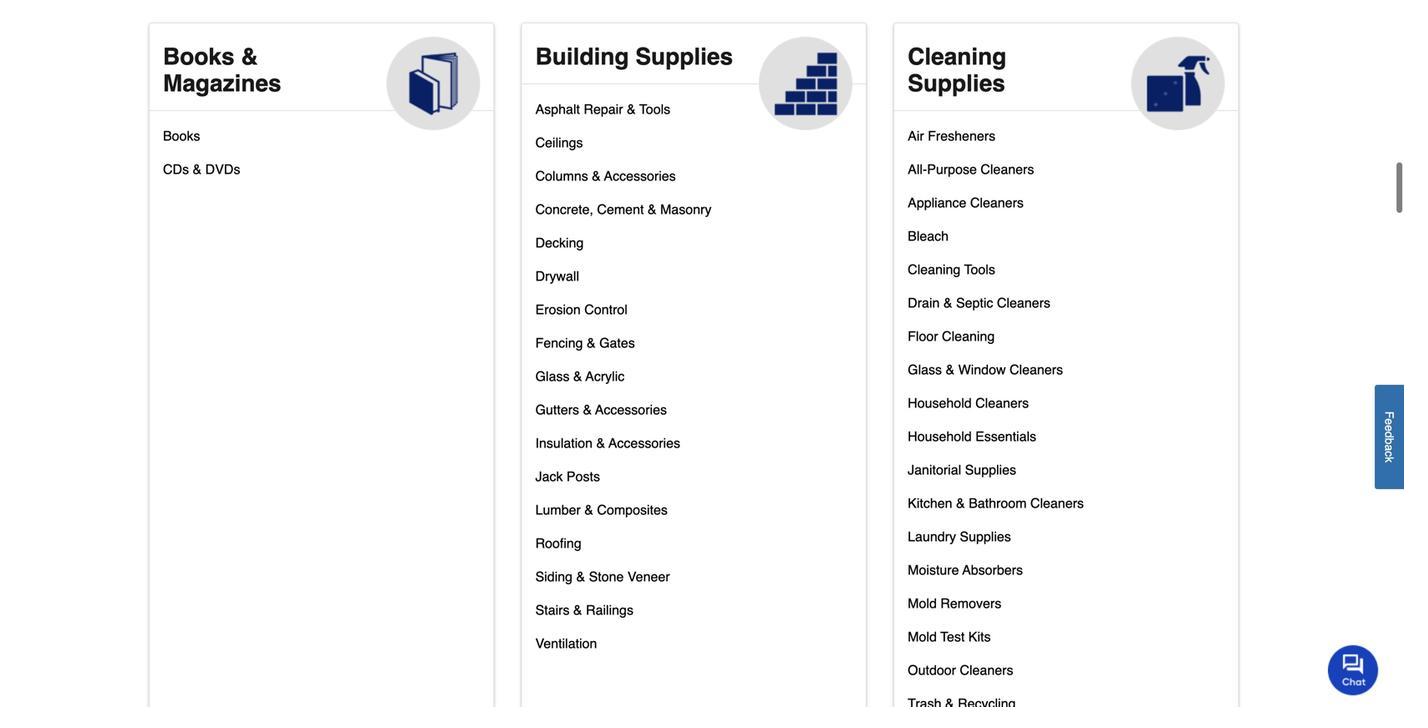 Task type: locate. For each thing, give the bounding box(es) containing it.
insulation & accessories
[[535, 436, 680, 451]]

accessories up insulation & accessories
[[595, 402, 667, 418]]

household for household essentials
[[908, 429, 972, 445]]

2 e from the top
[[1383, 426, 1396, 432]]

1 vertical spatial books
[[163, 128, 200, 144]]

columns
[[535, 168, 588, 184]]

1 household from the top
[[908, 396, 972, 411]]

insulation & accessories link
[[535, 432, 680, 465]]

cleaners right bathroom
[[1030, 496, 1084, 511]]

tools
[[639, 101, 670, 117], [964, 262, 995, 277]]

building supplies link
[[522, 23, 866, 130]]

concrete, cement & masonry
[[535, 202, 712, 217]]

tools right the repair
[[639, 101, 670, 117]]

0 vertical spatial cleaning
[[908, 43, 1007, 70]]

siding & stone veneer
[[535, 570, 670, 585]]

books inside books & magazines
[[163, 43, 234, 70]]

f
[[1383, 412, 1396, 419]]

lumber & composites link
[[535, 499, 668, 532]]

moisture absorbers
[[908, 563, 1023, 578]]

household up janitorial
[[908, 429, 972, 445]]

& for stairs & railings
[[573, 603, 582, 618]]

& for books & magazines
[[241, 43, 258, 70]]

test
[[940, 630, 965, 645]]

cleaning
[[908, 43, 1007, 70], [908, 262, 961, 277], [942, 329, 995, 344]]

erosion control link
[[535, 298, 628, 332]]

& for glass & acrylic
[[573, 369, 582, 384]]

cement
[[597, 202, 644, 217]]

mold for mold removers
[[908, 596, 937, 612]]

fencing
[[535, 335, 583, 351]]

chat invite button image
[[1328, 645, 1379, 696]]

& inside glass & acrylic 'link'
[[573, 369, 582, 384]]

outdoor cleaners link
[[908, 659, 1013, 693]]

1 vertical spatial tools
[[964, 262, 995, 277]]

e up d
[[1383, 419, 1396, 426]]

cleaners down glass & window cleaners link at the bottom right of page
[[975, 396, 1029, 411]]

janitorial
[[908, 463, 961, 478]]

0 vertical spatial books
[[163, 43, 234, 70]]

1 horizontal spatial glass
[[908, 362, 942, 378]]

mold test kits link
[[908, 626, 991, 659]]

cleaning up fresheners
[[908, 43, 1007, 70]]

& for drain & septic cleaners
[[943, 295, 952, 311]]

columns & accessories link
[[535, 165, 676, 198]]

drywall link
[[535, 265, 579, 298]]

accessories
[[604, 168, 676, 184], [595, 402, 667, 418], [609, 436, 680, 451]]

household cleaners link
[[908, 392, 1029, 425]]

janitorial supplies link
[[908, 459, 1016, 492]]

air fresheners link
[[908, 124, 995, 158]]

books & magazines
[[163, 43, 281, 97]]

1 vertical spatial mold
[[908, 630, 937, 645]]

purpose
[[927, 162, 977, 177]]

e up b
[[1383, 426, 1396, 432]]

& inside lumber & composites 'link'
[[584, 503, 593, 518]]

lumber
[[535, 503, 581, 518]]

glass
[[908, 362, 942, 378], [535, 369, 570, 384]]

& inside kitchen & bathroom cleaners link
[[956, 496, 965, 511]]

d
[[1383, 432, 1396, 439]]

0 vertical spatial accessories
[[604, 168, 676, 184]]

siding
[[535, 570, 573, 585]]

household up household essentials
[[908, 396, 972, 411]]

1 vertical spatial household
[[908, 429, 972, 445]]

gutters & accessories
[[535, 402, 667, 418]]

& for gutters & accessories
[[583, 402, 592, 418]]

cleaning for cleaning supplies
[[908, 43, 1007, 70]]

supplies inside "link"
[[635, 43, 733, 70]]

& inside fencing & gates link
[[587, 335, 596, 351]]

cleaners right septic
[[997, 295, 1050, 311]]

supplies for laundry supplies
[[960, 529, 1011, 545]]

& inside glass & window cleaners link
[[946, 362, 955, 378]]

stairs & railings
[[535, 603, 633, 618]]

& for cds & dvds
[[193, 162, 202, 177]]

books & magazines link
[[150, 23, 494, 130]]

0 vertical spatial household
[[908, 396, 972, 411]]

fencing & gates
[[535, 335, 635, 351]]

decking link
[[535, 231, 584, 265]]

2 vertical spatial accessories
[[609, 436, 680, 451]]

2 household from the top
[[908, 429, 972, 445]]

1 horizontal spatial tools
[[964, 262, 995, 277]]

2 vertical spatial cleaning
[[942, 329, 995, 344]]

tools up drain & septic cleaners
[[964, 262, 995, 277]]

drain & septic cleaners
[[908, 295, 1050, 311]]

books for books & magazines
[[163, 43, 234, 70]]

ceilings
[[535, 135, 583, 150]]

supplies inside cleaning supplies
[[908, 70, 1005, 97]]

glass down floor
[[908, 362, 942, 378]]

posts
[[567, 469, 600, 485]]

& for columns & accessories
[[592, 168, 601, 184]]

books
[[163, 43, 234, 70], [163, 128, 200, 144]]

1 books from the top
[[163, 43, 234, 70]]

cleaners down kits
[[960, 663, 1013, 679]]

& for lumber & composites
[[584, 503, 593, 518]]

mold left test in the bottom right of the page
[[908, 630, 937, 645]]

glass & acrylic link
[[535, 365, 625, 399]]

septic
[[956, 295, 993, 311]]

mold inside 'link'
[[908, 596, 937, 612]]

1 vertical spatial accessories
[[595, 402, 667, 418]]

2 mold from the top
[[908, 630, 937, 645]]

cleaning down bleach link
[[908, 262, 961, 277]]

fencing & gates link
[[535, 332, 635, 365]]

1 vertical spatial cleaning
[[908, 262, 961, 277]]

& inside insulation & accessories link
[[596, 436, 605, 451]]

ventilation link
[[535, 633, 597, 666]]

& inside "siding & stone veneer" 'link'
[[576, 570, 585, 585]]

k
[[1383, 457, 1396, 463]]

glass inside 'link'
[[535, 369, 570, 384]]

0 vertical spatial mold
[[908, 596, 937, 612]]

&
[[241, 43, 258, 70], [627, 101, 636, 117], [193, 162, 202, 177], [592, 168, 601, 184], [648, 202, 657, 217], [943, 295, 952, 311], [587, 335, 596, 351], [946, 362, 955, 378], [573, 369, 582, 384], [583, 402, 592, 418], [596, 436, 605, 451], [956, 496, 965, 511], [584, 503, 593, 518], [576, 570, 585, 585], [573, 603, 582, 618]]

books for books
[[163, 128, 200, 144]]

cleaners down the all-purpose cleaners link
[[970, 195, 1024, 211]]

& inside gutters & accessories link
[[583, 402, 592, 418]]

mold removers link
[[908, 592, 1001, 626]]

outdoor cleaners
[[908, 663, 1013, 679]]

acrylic
[[586, 369, 625, 384]]

& inside cds & dvds link
[[193, 162, 202, 177]]

& inside columns & accessories link
[[592, 168, 601, 184]]

& inside stairs & railings "link"
[[573, 603, 582, 618]]

f e e d b a c k button
[[1375, 385, 1404, 490]]

2 books from the top
[[163, 128, 200, 144]]

0 vertical spatial tools
[[639, 101, 670, 117]]

jack posts link
[[535, 465, 600, 499]]

erosion control
[[535, 302, 628, 318]]

accessories for columns & accessories
[[604, 168, 676, 184]]

0 horizontal spatial tools
[[639, 101, 670, 117]]

mold for mold test kits
[[908, 630, 937, 645]]

mold down moisture
[[908, 596, 937, 612]]

veneer
[[628, 570, 670, 585]]

0 horizontal spatial glass
[[535, 369, 570, 384]]

erosion
[[535, 302, 581, 318]]

accessories down gutters & accessories link
[[609, 436, 680, 451]]

drain
[[908, 295, 940, 311]]

household cleaners
[[908, 396, 1029, 411]]

accessories up concrete, cement & masonry
[[604, 168, 676, 184]]

cleaning supplies link
[[894, 23, 1238, 130]]

cds & dvds
[[163, 162, 240, 177]]

supplies for building supplies
[[635, 43, 733, 70]]

jack
[[535, 469, 563, 485]]

cleaning down drain & septic cleaners link
[[942, 329, 995, 344]]

& inside books & magazines
[[241, 43, 258, 70]]

glass up 'gutters'
[[535, 369, 570, 384]]

& for glass & window cleaners
[[946, 362, 955, 378]]

& inside drain & septic cleaners link
[[943, 295, 952, 311]]

cleaning tools link
[[908, 258, 995, 292]]

1 e from the top
[[1383, 419, 1396, 426]]

1 mold from the top
[[908, 596, 937, 612]]



Task type: describe. For each thing, give the bounding box(es) containing it.
masonry
[[660, 202, 712, 217]]

glass & acrylic
[[535, 369, 625, 384]]

bathroom
[[969, 496, 1027, 511]]

cds & dvds link
[[163, 158, 240, 191]]

removers
[[940, 596, 1001, 612]]

bleach
[[908, 229, 949, 244]]

all-
[[908, 162, 927, 177]]

cleaning tools
[[908, 262, 995, 277]]

floor
[[908, 329, 938, 344]]

glass for glass & acrylic
[[535, 369, 570, 384]]

insulation
[[535, 436, 593, 451]]

outdoor
[[908, 663, 956, 679]]

drywall
[[535, 269, 579, 284]]

building supplies image
[[759, 37, 853, 130]]

repair
[[584, 101, 623, 117]]

roofing
[[535, 536, 581, 552]]

floor cleaning
[[908, 329, 995, 344]]

magazines
[[163, 70, 281, 97]]

all-purpose cleaners link
[[908, 158, 1034, 191]]

kitchen & bathroom cleaners
[[908, 496, 1084, 511]]

cleaning for cleaning tools
[[908, 262, 961, 277]]

control
[[584, 302, 628, 318]]

glass & window cleaners link
[[908, 358, 1063, 392]]

appliance cleaners
[[908, 195, 1024, 211]]

a
[[1383, 445, 1396, 452]]

dvds
[[205, 162, 240, 177]]

mold removers
[[908, 596, 1001, 612]]

jack posts
[[535, 469, 600, 485]]

gates
[[599, 335, 635, 351]]

books link
[[163, 124, 200, 158]]

asphalt repair & tools
[[535, 101, 670, 117]]

composites
[[597, 503, 668, 518]]

& inside concrete, cement & masonry link
[[648, 202, 657, 217]]

b
[[1383, 439, 1396, 445]]

& for siding & stone veneer
[[576, 570, 585, 585]]

essentials
[[975, 429, 1036, 445]]

supplies for janitorial supplies
[[965, 463, 1016, 478]]

laundry
[[908, 529, 956, 545]]

siding & stone veneer link
[[535, 566, 670, 599]]

lumber & composites
[[535, 503, 668, 518]]

mold test kits
[[908, 630, 991, 645]]

& for insulation & accessories
[[596, 436, 605, 451]]

stairs
[[535, 603, 570, 618]]

moisture absorbers link
[[908, 559, 1023, 592]]

f e e d b a c k
[[1383, 412, 1396, 463]]

accessories for insulation & accessories
[[609, 436, 680, 451]]

concrete, cement & masonry link
[[535, 198, 712, 231]]

books & magazines image
[[387, 37, 480, 130]]

glass & window cleaners
[[908, 362, 1063, 378]]

cleaning supplies
[[908, 43, 1007, 97]]

& for fencing & gates
[[587, 335, 596, 351]]

stairs & railings link
[[535, 599, 633, 633]]

supplies for cleaning supplies
[[908, 70, 1005, 97]]

glass for glass & window cleaners
[[908, 362, 942, 378]]

laundry supplies link
[[908, 526, 1011, 559]]

& inside asphalt repair & tools link
[[627, 101, 636, 117]]

kits
[[968, 630, 991, 645]]

absorbers
[[962, 563, 1023, 578]]

gutters
[[535, 402, 579, 418]]

cleaners right window
[[1010, 362, 1063, 378]]

appliance cleaners link
[[908, 191, 1024, 225]]

janitorial supplies
[[908, 463, 1016, 478]]

c
[[1383, 452, 1396, 457]]

concrete,
[[535, 202, 593, 217]]

household for household cleaners
[[908, 396, 972, 411]]

building supplies
[[535, 43, 733, 70]]

columns & accessories
[[535, 168, 676, 184]]

cleaners up appliance cleaners
[[981, 162, 1034, 177]]

accessories for gutters & accessories
[[595, 402, 667, 418]]

household essentials link
[[908, 425, 1036, 459]]

fresheners
[[928, 128, 995, 144]]

laundry supplies
[[908, 529, 1011, 545]]

stone
[[589, 570, 624, 585]]

cleaning supplies image
[[1131, 37, 1225, 130]]

bleach link
[[908, 225, 949, 258]]

asphalt repair & tools link
[[535, 98, 670, 131]]

air
[[908, 128, 924, 144]]

window
[[958, 362, 1006, 378]]

air fresheners
[[908, 128, 995, 144]]

cds
[[163, 162, 189, 177]]

cleaners inside 'link'
[[960, 663, 1013, 679]]

kitchen
[[908, 496, 952, 511]]

drain & septic cleaners link
[[908, 292, 1050, 325]]

gutters & accessories link
[[535, 399, 667, 432]]

floor cleaning link
[[908, 325, 995, 358]]

ceilings link
[[535, 131, 583, 165]]

railings
[[586, 603, 633, 618]]

& for kitchen & bathroom cleaners
[[956, 496, 965, 511]]

decking
[[535, 235, 584, 251]]



Task type: vqa. For each thing, say whether or not it's contained in the screenshot.
'Educational workshops.' image
no



